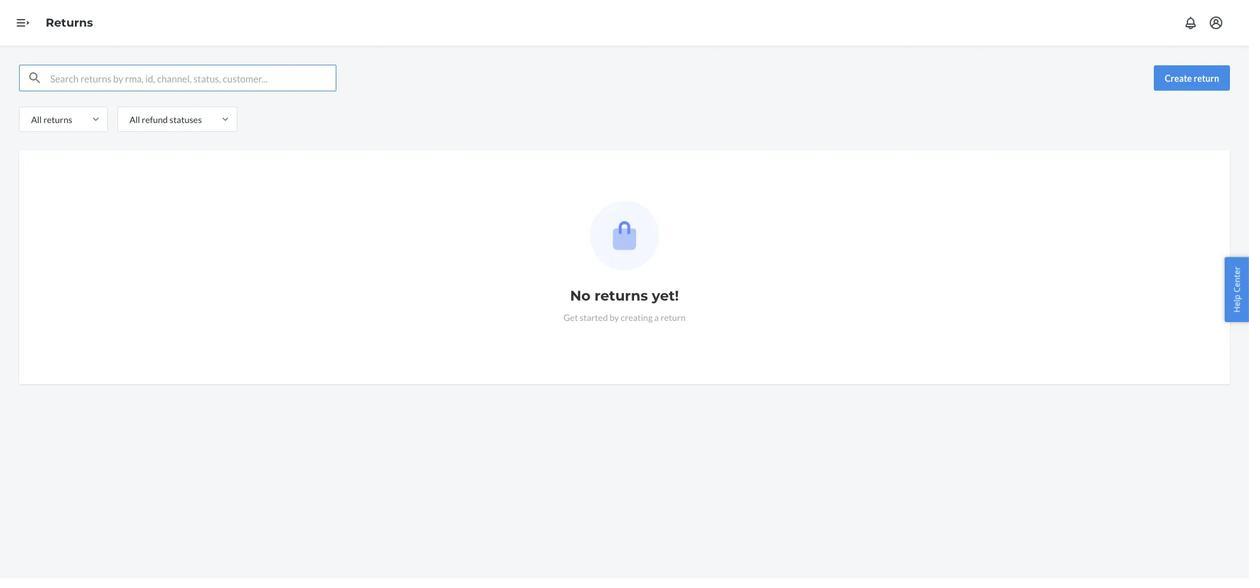 Task type: describe. For each thing, give the bounding box(es) containing it.
help
[[1232, 295, 1243, 313]]

statuses
[[170, 114, 202, 125]]

help center
[[1232, 267, 1243, 313]]

create
[[1165, 73, 1193, 84]]

no
[[570, 287, 591, 304]]

creating
[[621, 312, 653, 323]]

all for all refund statuses
[[129, 114, 140, 125]]

started
[[580, 312, 608, 323]]

get
[[564, 312, 578, 323]]

open notifications image
[[1184, 15, 1199, 30]]

create return
[[1165, 73, 1220, 84]]

1 vertical spatial return
[[661, 312, 686, 323]]

center
[[1232, 267, 1243, 293]]

a
[[655, 312, 659, 323]]

return inside button
[[1194, 73, 1220, 84]]

all for all returns
[[31, 114, 42, 125]]

empty list image
[[590, 201, 659, 271]]

all returns
[[31, 114, 72, 125]]



Task type: vqa. For each thing, say whether or not it's contained in the screenshot.
Tag
no



Task type: locate. For each thing, give the bounding box(es) containing it.
1 horizontal spatial all
[[129, 114, 140, 125]]

create return button
[[1155, 65, 1231, 91]]

0 vertical spatial return
[[1194, 73, 1220, 84]]

returns link
[[46, 16, 93, 30]]

1 horizontal spatial returns
[[595, 287, 648, 304]]

return right create at the right of page
[[1194, 73, 1220, 84]]

return
[[1194, 73, 1220, 84], [661, 312, 686, 323]]

1 all from the left
[[31, 114, 42, 125]]

returns
[[43, 114, 72, 125], [595, 287, 648, 304]]

refund
[[142, 114, 168, 125]]

0 horizontal spatial all
[[31, 114, 42, 125]]

all refund statuses
[[129, 114, 202, 125]]

returns for no
[[595, 287, 648, 304]]

returns for all
[[43, 114, 72, 125]]

open account menu image
[[1209, 15, 1224, 30]]

return right the a
[[661, 312, 686, 323]]

by
[[610, 312, 619, 323]]

no returns yet!
[[570, 287, 679, 304]]

yet!
[[652, 287, 679, 304]]

2 all from the left
[[129, 114, 140, 125]]

returns
[[46, 16, 93, 30]]

1 vertical spatial returns
[[595, 287, 648, 304]]

0 horizontal spatial return
[[661, 312, 686, 323]]

get started by creating a return
[[564, 312, 686, 323]]

open navigation image
[[15, 15, 30, 30]]

0 vertical spatial returns
[[43, 114, 72, 125]]

0 horizontal spatial returns
[[43, 114, 72, 125]]

Search returns by rma, id, channel, status, customer... text field
[[50, 65, 336, 91]]

help center button
[[1225, 257, 1250, 322]]

all
[[31, 114, 42, 125], [129, 114, 140, 125]]

1 horizontal spatial return
[[1194, 73, 1220, 84]]



